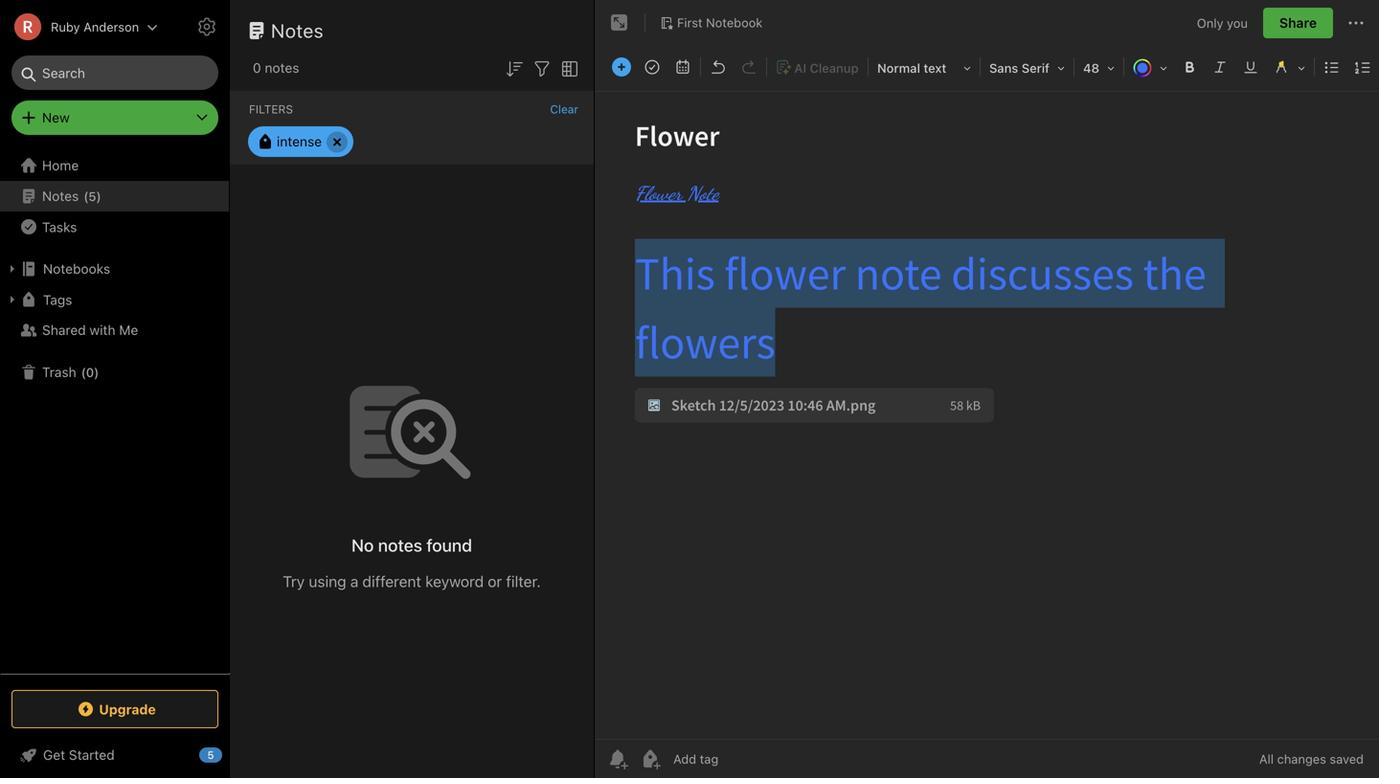 Task type: locate. For each thing, give the bounding box(es) containing it.
tree containing home
[[0, 150, 230, 673]]

ruby
[[51, 20, 80, 34]]

tree
[[0, 150, 230, 673]]

expand notebooks image
[[5, 261, 20, 277]]

filter.
[[506, 573, 541, 591]]

1 vertical spatial 0
[[86, 365, 94, 380]]

bold image
[[1176, 54, 1203, 80]]

1 vertical spatial notes
[[42, 188, 79, 204]]

different
[[362, 573, 421, 591]]

only you
[[1197, 16, 1248, 30]]

1 vertical spatial (
[[81, 365, 86, 380]]

5 left click to collapse icon
[[207, 749, 214, 762]]

Search text field
[[25, 56, 205, 90]]

0 inside trash ( 0 )
[[86, 365, 94, 380]]

tasks button
[[0, 212, 229, 242]]

notes for notes ( 5 )
[[42, 188, 79, 204]]

all changes saved
[[1259, 752, 1364, 767]]

( inside trash ( 0 )
[[81, 365, 86, 380]]

only
[[1197, 16, 1224, 30]]

Sort options field
[[503, 56, 526, 80]]

task image
[[639, 54, 666, 80]]

0 vertical spatial )
[[96, 189, 101, 203]]

)
[[96, 189, 101, 203], [94, 365, 99, 380]]

0 vertical spatial notes
[[265, 60, 299, 76]]

None search field
[[25, 56, 205, 90]]

try
[[283, 573, 305, 591]]

calendar event image
[[670, 54, 696, 80]]

0 up filters
[[253, 60, 261, 76]]

notes
[[271, 19, 324, 42], [42, 188, 79, 204]]

0 horizontal spatial 5
[[88, 189, 96, 203]]

(
[[84, 189, 88, 203], [81, 365, 86, 380]]

started
[[69, 748, 115, 763]]

me
[[119, 322, 138, 338]]

0 horizontal spatial 0
[[86, 365, 94, 380]]

a
[[350, 573, 358, 591]]

notes down home
[[42, 188, 79, 204]]

notes inside tree
[[42, 188, 79, 204]]

1 vertical spatial notes
[[378, 535, 422, 556]]

) inside notes ( 5 )
[[96, 189, 101, 203]]

( for trash
[[81, 365, 86, 380]]

5 down the home link
[[88, 189, 96, 203]]

changes
[[1277, 752, 1326, 767]]

all
[[1259, 752, 1274, 767]]

home
[[42, 158, 79, 173]]

( inside notes ( 5 )
[[84, 189, 88, 203]]

More actions field
[[1345, 8, 1368, 38]]

1 horizontal spatial 5
[[207, 749, 214, 762]]

upgrade
[[99, 702, 156, 718]]

notes
[[265, 60, 299, 76], [378, 535, 422, 556]]

0 vertical spatial 5
[[88, 189, 96, 203]]

0 horizontal spatial notes
[[42, 188, 79, 204]]

shared with me
[[42, 322, 138, 338]]

1 horizontal spatial notes
[[271, 19, 324, 42]]

new button
[[11, 101, 218, 135]]

Font family field
[[983, 54, 1072, 81]]

( for notes
[[84, 189, 88, 203]]

underline image
[[1237, 54, 1264, 80]]

Account field
[[0, 8, 158, 46]]

expand note image
[[608, 11, 631, 34]]

more actions image
[[1345, 11, 1368, 34]]

normal
[[877, 61, 920, 75]]

0 right the trash
[[86, 365, 94, 380]]

get
[[43, 748, 65, 763]]

) right the trash
[[94, 365, 99, 380]]

1 vertical spatial 5
[[207, 749, 214, 762]]

normal text
[[877, 61, 947, 75]]

serif
[[1022, 61, 1050, 75]]

Add filters field
[[531, 56, 554, 80]]

) inside trash ( 0 )
[[94, 365, 99, 380]]

) down the home link
[[96, 189, 101, 203]]

1 horizontal spatial notes
[[378, 535, 422, 556]]

notebook
[[706, 15, 763, 30]]

using
[[309, 573, 346, 591]]

notes up 0 notes
[[271, 19, 324, 42]]

trash
[[42, 364, 76, 380]]

1 vertical spatial )
[[94, 365, 99, 380]]

text
[[924, 61, 947, 75]]

0
[[253, 60, 261, 76], [86, 365, 94, 380]]

notes up filters
[[265, 60, 299, 76]]

( down the home link
[[84, 189, 88, 203]]

Font color field
[[1126, 54, 1174, 81]]

5
[[88, 189, 96, 203], [207, 749, 214, 762]]

Font size field
[[1077, 54, 1122, 81]]

0 vertical spatial 0
[[253, 60, 261, 76]]

share
[[1280, 15, 1317, 31]]

0 vertical spatial notes
[[271, 19, 324, 42]]

ruby anderson
[[51, 20, 139, 34]]

anderson
[[83, 20, 139, 34]]

Insert field
[[607, 54, 636, 80]]

notes ( 5 )
[[42, 188, 101, 204]]

first notebook
[[677, 15, 763, 30]]

add a reminder image
[[606, 748, 629, 771]]

( right the trash
[[81, 365, 86, 380]]

notes for 0
[[265, 60, 299, 76]]

share button
[[1263, 8, 1333, 38]]

0 horizontal spatial notes
[[265, 60, 299, 76]]

0 vertical spatial (
[[84, 189, 88, 203]]

notes for no
[[378, 535, 422, 556]]

add filters image
[[531, 57, 554, 80]]

click to collapse image
[[223, 743, 237, 766]]

notes up 'different'
[[378, 535, 422, 556]]

1 horizontal spatial 0
[[253, 60, 261, 76]]

found
[[427, 535, 472, 556]]

italic image
[[1207, 54, 1234, 80]]



Task type: vqa. For each thing, say whether or not it's contained in the screenshot.
the top 'Notebook'
no



Task type: describe. For each thing, give the bounding box(es) containing it.
Note Editor text field
[[595, 92, 1379, 739]]

) for trash
[[94, 365, 99, 380]]

intense button
[[248, 126, 353, 157]]

or
[[488, 573, 502, 591]]

with
[[90, 322, 115, 338]]

trash ( 0 )
[[42, 364, 99, 380]]

) for notes
[[96, 189, 101, 203]]

sans serif
[[989, 61, 1050, 75]]

note window element
[[595, 0, 1379, 779]]

sans
[[989, 61, 1018, 75]]

48
[[1083, 61, 1100, 75]]

settings image
[[195, 15, 218, 38]]

Highlight field
[[1266, 54, 1312, 81]]

first
[[677, 15, 703, 30]]

keyword
[[425, 573, 484, 591]]

tags
[[43, 292, 72, 308]]

notes for notes
[[271, 19, 324, 42]]

5 inside help and learning task checklist field
[[207, 749, 214, 762]]

Help and Learning task checklist field
[[0, 740, 230, 771]]

notebooks link
[[0, 254, 229, 284]]

intense
[[277, 134, 322, 149]]

add tag image
[[639, 748, 662, 771]]

new
[[42, 110, 70, 125]]

no
[[351, 535, 374, 556]]

notebooks
[[43, 261, 110, 277]]

home link
[[0, 150, 230, 181]]

undo image
[[705, 54, 732, 80]]

numbered list image
[[1350, 54, 1376, 80]]

get started
[[43, 748, 115, 763]]

Heading level field
[[871, 54, 978, 81]]

no notes found
[[351, 535, 472, 556]]

Add tag field
[[671, 751, 815, 768]]

filters
[[249, 102, 293, 116]]

you
[[1227, 16, 1248, 30]]

expand tags image
[[5, 292, 20, 307]]

0 notes
[[253, 60, 299, 76]]

clear button
[[550, 102, 579, 116]]

first notebook button
[[653, 10, 769, 36]]

upgrade button
[[11, 691, 218, 729]]

saved
[[1330, 752, 1364, 767]]

shared
[[42, 322, 86, 338]]

tags button
[[0, 284, 229, 315]]

5 inside notes ( 5 )
[[88, 189, 96, 203]]

tasks
[[42, 219, 77, 235]]

View options field
[[554, 56, 581, 80]]

clear
[[550, 102, 579, 116]]

try using a different keyword or filter.
[[283, 573, 541, 591]]

shared with me link
[[0, 315, 229, 346]]

bulleted list image
[[1319, 54, 1346, 80]]



